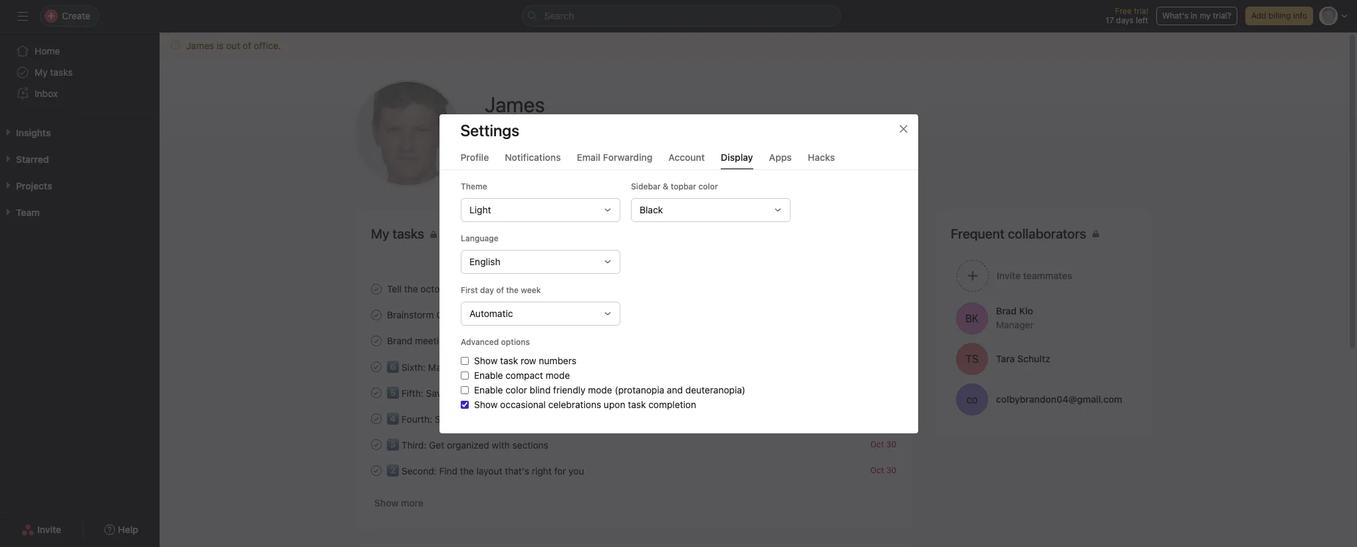 Task type: locate. For each thing, give the bounding box(es) containing it.
hacks
[[808, 151, 835, 163]]

1 completed checkbox from the top
[[369, 281, 384, 297]]

about
[[868, 129, 893, 141]]

& left topbar
[[663, 181, 669, 191]]

1 horizontal spatial work
[[539, 414, 560, 425]]

completed checkbox left "5️⃣"
[[369, 385, 384, 401]]

0 horizontal spatial work
[[454, 362, 475, 373]]

blind
[[530, 384, 551, 395]]

enable up "5️⃣ fifth: save time by collaborating in asana"
[[474, 370, 503, 381]]

completed image left brainstorm on the bottom left of page
[[369, 307, 384, 323]]

0 horizontal spatial with
[[452, 335, 470, 347]]

1 vertical spatial oct 30 button
[[871, 466, 897, 476]]

0 vertical spatial you
[[458, 283, 474, 295]]

2 vertical spatial completed image
[[369, 411, 384, 427]]

james up beverage
[[485, 91, 545, 117]]

profile
[[513, 159, 540, 170]]

0 vertical spatial oct 30 button
[[871, 440, 897, 450]]

1 horizontal spatial color
[[698, 181, 718, 191]]

frequent collaborators
[[951, 226, 1087, 241]]

1 horizontal spatial mode
[[588, 384, 612, 395]]

3 completed image from the top
[[369, 411, 384, 427]]

0 vertical spatial oct 30
[[871, 440, 897, 450]]

1 vertical spatial in
[[542, 388, 550, 399]]

0 vertical spatial work
[[454, 362, 475, 373]]

add for add billing info
[[1252, 11, 1267, 21]]

2 completed checkbox from the top
[[369, 307, 384, 323]]

add about me button
[[831, 123, 912, 147]]

completed checkbox for 3️⃣
[[369, 437, 384, 453]]

1 vertical spatial 30
[[887, 466, 897, 476]]

1 horizontal spatial you
[[569, 466, 584, 477]]

show up top
[[474, 399, 497, 410]]

1 vertical spatial oct
[[871, 466, 884, 476]]

completed checkbox left 2️⃣ at the left bottom of the page
[[369, 463, 384, 479]]

row
[[521, 355, 536, 366]]

4 completed checkbox from the top
[[369, 437, 384, 453]]

out
[[226, 40, 240, 51]]

1 horizontal spatial &
[[663, 181, 669, 191]]

fifth:
[[402, 388, 424, 399]]

james for james
[[485, 91, 545, 117]]

advanced
[[461, 337, 499, 347]]

completed checkbox for 2️⃣
[[369, 463, 384, 479]]

1 vertical spatial of
[[496, 285, 504, 295]]

completed image
[[369, 307, 384, 323], [369, 333, 384, 349], [369, 359, 384, 375], [369, 437, 384, 453], [369, 463, 384, 479]]

0 vertical spatial &
[[574, 129, 580, 141]]

show left more at the left bottom of page
[[374, 498, 399, 509]]

oct 30 for 3️⃣ third: get organized with sections
[[871, 440, 897, 450]]

3 completed checkbox from the top
[[369, 411, 384, 427]]

show down advanced
[[474, 355, 497, 366]]

2 30 from the top
[[887, 466, 897, 476]]

work down celebrations
[[539, 414, 560, 425]]

completed image
[[369, 281, 384, 297], [369, 385, 384, 401], [369, 411, 384, 427]]

1 vertical spatial &
[[663, 181, 669, 191]]

home link
[[8, 41, 152, 62]]

6️⃣ sixth: make work manageable
[[387, 362, 529, 373]]

english button
[[461, 250, 620, 274]]

1 completed image from the top
[[369, 307, 384, 323]]

0 horizontal spatial add
[[848, 129, 865, 141]]

organized
[[447, 440, 489, 451]]

0 horizontal spatial you
[[458, 283, 474, 295]]

with up 'show task row numbers' checkbox
[[452, 335, 470, 347]]

enable right enable color blind friendly mode (protanopia and deuteranopia) option
[[474, 384, 503, 395]]

1 oct from the top
[[871, 440, 884, 450]]

0 vertical spatial show
[[474, 355, 497, 366]]

2 oct 30 button from the top
[[871, 466, 897, 476]]

completed checkbox for 4️⃣
[[369, 411, 384, 427]]

color
[[698, 181, 718, 191], [505, 384, 527, 395]]

task down (protanopia
[[628, 399, 646, 410]]

hide sidebar image
[[17, 11, 28, 21]]

2 completed image from the top
[[369, 333, 384, 349]]

Completed checkbox
[[369, 333, 384, 349], [369, 359, 384, 375], [369, 385, 384, 401], [369, 437, 384, 453]]

enable
[[474, 370, 503, 381], [474, 384, 503, 395]]

search list box
[[522, 5, 841, 27]]

with up layout
[[492, 440, 510, 451]]

brad klo
[[996, 305, 1034, 316]]

theme
[[461, 181, 487, 191]]

tell
[[387, 283, 402, 295]]

save
[[426, 388, 447, 399]]

add left billing
[[1252, 11, 1267, 21]]

add for add about me
[[848, 129, 865, 141]]

language
[[461, 233, 498, 243]]

completed image left 4️⃣ at left bottom
[[369, 411, 384, 427]]

color down 'enable compact mode'
[[505, 384, 527, 395]]

apps button
[[769, 151, 792, 169]]

completed image for 5️⃣
[[369, 385, 384, 401]]

add left about
[[848, 129, 865, 141]]

0 vertical spatial in
[[1191, 11, 1198, 21]]

completed checkbox left brand
[[369, 333, 384, 349]]

mode down numbers
[[546, 370, 570, 381]]

my tasks link
[[8, 62, 152, 83]]

trial
[[1134, 6, 1149, 16]]

1 horizontal spatial of
[[486, 414, 495, 425]]

the for find
[[460, 466, 474, 477]]

2 completed checkbox from the top
[[369, 359, 384, 375]]

& left can
[[574, 129, 580, 141]]

completed checkbox left 4️⃣ at left bottom
[[369, 411, 384, 427]]

brand meeting with the marketing team
[[387, 335, 556, 347]]

6️⃣
[[387, 362, 399, 373]]

the right tell
[[404, 283, 418, 295]]

1 vertical spatial task
[[628, 399, 646, 410]]

1 horizontal spatial add
[[1252, 11, 1267, 21]]

1 horizontal spatial task
[[628, 399, 646, 410]]

mode up the upon on the left of the page
[[588, 384, 612, 395]]

1 horizontal spatial in
[[1191, 11, 1198, 21]]

settings
[[461, 121, 520, 139]]

asana
[[552, 388, 578, 399]]

1 oct 30 button from the top
[[871, 440, 897, 450]]

more
[[401, 498, 424, 509]]

second:
[[402, 466, 437, 477]]

flavors
[[502, 309, 530, 321]]

first
[[461, 285, 478, 295]]

0 horizontal spatial &
[[574, 129, 580, 141]]

deuteranopia)
[[685, 384, 745, 395]]

5️⃣ fifth: save time by collaborating in asana
[[387, 388, 578, 399]]

enable compact mode
[[474, 370, 570, 381]]

completed image left brand
[[369, 333, 384, 349]]

1 enable from the top
[[474, 370, 503, 381]]

the left the week in the bottom of the page
[[506, 285, 519, 295]]

0 vertical spatial enable
[[474, 370, 503, 381]]

1 completed image from the top
[[369, 281, 384, 297]]

black
[[640, 204, 663, 215]]

2 vertical spatial show
[[374, 498, 399, 509]]

1 horizontal spatial james
[[485, 91, 545, 117]]

incoming
[[498, 414, 537, 425]]

1 oct 30 from the top
[[871, 440, 897, 450]]

you left love
[[458, 283, 474, 295]]

0 vertical spatial 30
[[887, 440, 897, 450]]

in left my
[[1191, 11, 1198, 21]]

30 for 2️⃣ second: find the layout that's right for you
[[887, 466, 897, 476]]

completed image left 6️⃣
[[369, 359, 384, 375]]

0 horizontal spatial in
[[542, 388, 550, 399]]

tell the octopus you love them
[[387, 283, 518, 295]]

of right out
[[243, 40, 251, 51]]

5 completed image from the top
[[369, 463, 384, 479]]

options
[[501, 337, 530, 347]]

1 30 from the top
[[887, 440, 897, 450]]

global element
[[0, 33, 160, 112]]

task
[[500, 355, 518, 366], [628, 399, 646, 410]]

1 vertical spatial work
[[539, 414, 560, 425]]

my
[[1200, 11, 1211, 21]]

Show occasional celebrations upon task completion checkbox
[[461, 401, 469, 409]]

beverage
[[498, 129, 539, 141]]

color up black 'dropdown button'
[[698, 181, 718, 191]]

2️⃣ second: find the layout that's right for you
[[387, 466, 584, 477]]

add billing info button
[[1246, 7, 1314, 25]]

1 completed checkbox from the top
[[369, 333, 384, 349]]

completed checkbox left the 3️⃣ at the left bottom of the page
[[369, 437, 384, 453]]

0 vertical spatial task
[[500, 355, 518, 366]]

Completed checkbox
[[369, 281, 384, 297], [369, 307, 384, 323], [369, 411, 384, 427], [369, 463, 384, 479]]

of
[[243, 40, 251, 51], [496, 285, 504, 295], [486, 414, 495, 425]]

show inside 'show more' button
[[374, 498, 399, 509]]

work
[[454, 362, 475, 373], [539, 414, 560, 425]]

light button
[[461, 198, 620, 222]]

1 vertical spatial add
[[848, 129, 865, 141]]

account
[[669, 151, 705, 163]]

1 vertical spatial james
[[485, 91, 545, 117]]

sidebar
[[631, 181, 661, 191]]

my
[[35, 67, 48, 78]]

close image
[[898, 123, 909, 134]]

oct
[[871, 440, 884, 450], [871, 466, 884, 476]]

show
[[474, 355, 497, 366], [474, 399, 497, 410], [374, 498, 399, 509]]

show for show more
[[374, 498, 399, 509]]

days
[[1117, 15, 1134, 25]]

oct 30 button
[[871, 440, 897, 450], [871, 466, 897, 476]]

1 vertical spatial color
[[505, 384, 527, 395]]

bk
[[966, 312, 979, 324]]

completed checkbox for tell
[[369, 281, 384, 297]]

topbar
[[671, 181, 696, 191]]

manager
[[996, 319, 1034, 330]]

search
[[544, 10, 574, 21]]

1 vertical spatial enable
[[474, 384, 503, 395]]

completed image for 2️⃣
[[369, 463, 384, 479]]

what's in my trial? button
[[1157, 7, 1238, 25]]

1 vertical spatial with
[[492, 440, 510, 451]]

ja button
[[355, 80, 461, 187]]

you right for
[[569, 466, 584, 477]]

the down cola
[[473, 335, 487, 347]]

0 horizontal spatial james
[[186, 40, 214, 51]]

add
[[1252, 11, 1267, 21], [848, 129, 865, 141]]

completed image left 2️⃣ at the left bottom of the page
[[369, 463, 384, 479]]

2 oct 30 from the top
[[871, 466, 897, 476]]

of right day
[[496, 285, 504, 295]]

of right top
[[486, 414, 495, 425]]

2 completed image from the top
[[369, 385, 384, 401]]

completed image left the 3️⃣ at the left bottom of the page
[[369, 437, 384, 453]]

4️⃣ fourth: stay on top of incoming work
[[387, 414, 560, 425]]

0 vertical spatial oct
[[871, 440, 884, 450]]

display
[[721, 151, 753, 163]]

1 vertical spatial mode
[[588, 384, 612, 395]]

0 vertical spatial mode
[[546, 370, 570, 381]]

0 vertical spatial completed image
[[369, 281, 384, 297]]

enable for enable compact mode
[[474, 370, 503, 381]]

james left is
[[186, 40, 214, 51]]

0 vertical spatial add
[[1252, 11, 1267, 21]]

2 enable from the top
[[474, 384, 503, 395]]

in left asana
[[542, 388, 550, 399]]

brewer
[[541, 129, 571, 141]]

the right find
[[460, 466, 474, 477]]

4 completed checkbox from the top
[[369, 463, 384, 479]]

them
[[496, 283, 518, 295]]

free trial 17 days left
[[1106, 6, 1149, 25]]

oct for 3️⃣ third: get organized with sections
[[871, 440, 884, 450]]

2 oct from the top
[[871, 466, 884, 476]]

completed checkbox left 6️⃣
[[369, 359, 384, 375]]

4 completed image from the top
[[369, 437, 384, 453]]

brainstorm california cola flavors
[[387, 309, 530, 321]]

1 vertical spatial show
[[474, 399, 497, 410]]

task left the row at left bottom
[[500, 355, 518, 366]]

co
[[967, 393, 978, 405]]

work up enable color blind friendly mode (protanopia and deuteranopia) option
[[454, 362, 475, 373]]

completed checkbox left brainstorm on the bottom left of page
[[369, 307, 384, 323]]

time
[[449, 388, 468, 399]]

4️⃣
[[387, 414, 399, 425]]

completed checkbox left tell
[[369, 281, 384, 297]]

0 vertical spatial james
[[186, 40, 214, 51]]

0 vertical spatial color
[[698, 181, 718, 191]]

that's
[[505, 466, 529, 477]]

3 completed image from the top
[[369, 359, 384, 375]]

right
[[532, 466, 552, 477]]

completed image left "5️⃣"
[[369, 385, 384, 401]]

james
[[186, 40, 214, 51], [485, 91, 545, 117]]

3 completed checkbox from the top
[[369, 385, 384, 401]]

tara schultz
[[996, 353, 1051, 364]]

third:
[[402, 440, 427, 451]]

show for show occasional celebrations upon task completion
[[474, 399, 497, 410]]

add about me
[[848, 129, 909, 141]]

0 vertical spatial of
[[243, 40, 251, 51]]

completed image left tell
[[369, 281, 384, 297]]

completed image for 3️⃣
[[369, 437, 384, 453]]

1 vertical spatial oct 30
[[871, 466, 897, 476]]

1 vertical spatial completed image
[[369, 385, 384, 401]]



Task type: describe. For each thing, give the bounding box(es) containing it.
make
[[428, 362, 451, 373]]

notifications button
[[505, 151, 561, 169]]

2 horizontal spatial of
[[496, 285, 504, 295]]

beverage brewer & can councilor
[[498, 129, 643, 141]]

apps
[[769, 151, 792, 163]]

1 vertical spatial you
[[569, 466, 584, 477]]

0 horizontal spatial mode
[[546, 370, 570, 381]]

show more button
[[371, 492, 427, 516]]

free
[[1116, 6, 1132, 16]]

on
[[456, 414, 467, 425]]

councilor
[[602, 129, 643, 141]]

me
[[896, 129, 909, 141]]

17
[[1106, 15, 1114, 25]]

hacks button
[[808, 151, 835, 169]]

sidebar & topbar color
[[631, 181, 718, 191]]

forwarding
[[603, 151, 653, 163]]

oct 30 for 2️⃣ second: find the layout that's right for you
[[871, 466, 897, 476]]

invite button
[[13, 518, 70, 542]]

compact
[[505, 370, 543, 381]]

search button
[[522, 5, 841, 27]]

2️⃣
[[387, 466, 399, 477]]

inbox link
[[8, 83, 152, 104]]

email
[[577, 151, 601, 163]]

completed checkbox for brand
[[369, 333, 384, 349]]

profile
[[461, 151, 489, 163]]

office.
[[254, 40, 281, 51]]

james for james is out of office.
[[186, 40, 214, 51]]

30 for 3️⃣ third: get organized with sections
[[887, 440, 897, 450]]

left
[[1136, 15, 1149, 25]]

by
[[471, 388, 481, 399]]

manageable
[[477, 362, 529, 373]]

california
[[437, 309, 477, 321]]

profile button
[[461, 151, 489, 169]]

Enable compact mode checkbox
[[461, 372, 469, 379]]

collaborating
[[484, 388, 539, 399]]

show for show task row numbers
[[474, 355, 497, 366]]

english
[[469, 256, 500, 267]]

2 vertical spatial of
[[486, 414, 495, 425]]

oct 30 button for 2️⃣ second: find the layout that's right for you
[[871, 466, 897, 476]]

in inside button
[[1191, 11, 1198, 21]]

ts
[[966, 353, 979, 365]]

completed image for 6️⃣
[[369, 359, 384, 375]]

black button
[[631, 198, 791, 222]]

Show task row numbers checkbox
[[461, 357, 469, 365]]

Enable color blind friendly mode (protanopia and deuteranopia) checkbox
[[461, 386, 469, 394]]

the for with
[[473, 335, 487, 347]]

5️⃣
[[387, 388, 399, 399]]

friendly
[[553, 384, 585, 395]]

completed image for tell
[[369, 281, 384, 297]]

team
[[535, 335, 556, 347]]

octopus
[[421, 283, 456, 295]]

and
[[667, 384, 683, 395]]

edit profile
[[494, 159, 540, 170]]

email forwarding button
[[577, 151, 653, 169]]

3️⃣
[[387, 440, 399, 451]]

completed image for brainstorm
[[369, 307, 384, 323]]

enable for enable color blind friendly mode (protanopia and deuteranopia)
[[474, 384, 503, 395]]

my tasks
[[371, 226, 424, 241]]

home
[[35, 45, 60, 57]]

the for of
[[506, 285, 519, 295]]

0 horizontal spatial color
[[505, 384, 527, 395]]

day
[[480, 285, 494, 295]]

top
[[470, 414, 484, 425]]

colbybrandon04@gmail.com
[[996, 393, 1123, 405]]

completed image for brand
[[369, 333, 384, 349]]

tasks
[[50, 67, 73, 78]]

show task row numbers
[[474, 355, 576, 366]]

sections
[[512, 440, 549, 451]]

1 horizontal spatial with
[[492, 440, 510, 451]]

advanced options
[[461, 337, 530, 347]]

0 horizontal spatial task
[[500, 355, 518, 366]]

completed checkbox for 5️⃣
[[369, 385, 384, 401]]

trial?
[[1213, 11, 1232, 21]]

celebrations
[[548, 399, 601, 410]]

notifications
[[505, 151, 561, 163]]

completed checkbox for 6️⃣
[[369, 359, 384, 375]]

sixth:
[[402, 362, 426, 373]]

account button
[[669, 151, 705, 169]]

get
[[429, 440, 444, 451]]

for
[[554, 466, 566, 477]]

completed checkbox for brainstorm
[[369, 307, 384, 323]]

love
[[476, 283, 494, 295]]

0 vertical spatial with
[[452, 335, 470, 347]]

my tasks
[[35, 67, 73, 78]]

upon
[[604, 399, 625, 410]]

oct for 2️⃣ second: find the layout that's right for you
[[871, 466, 884, 476]]

3️⃣ third: get organized with sections
[[387, 440, 549, 451]]

james is out of office.
[[186, 40, 281, 51]]

enable color blind friendly mode (protanopia and deuteranopia)
[[474, 384, 745, 395]]

show occasional celebrations upon task completion
[[474, 399, 696, 410]]

brad klo manager
[[996, 305, 1034, 330]]

what's
[[1163, 11, 1189, 21]]

show more
[[374, 498, 424, 509]]

can
[[583, 129, 600, 141]]

completed image for 4️⃣
[[369, 411, 384, 427]]

marketing
[[489, 335, 532, 347]]

(protanopia
[[615, 384, 664, 395]]

occasional
[[500, 399, 546, 410]]

first day of the week
[[461, 285, 541, 295]]

oct 30 button for 3️⃣ third: get organized with sections
[[871, 440, 897, 450]]

display button
[[721, 151, 753, 169]]

meeting
[[415, 335, 450, 347]]

0 horizontal spatial of
[[243, 40, 251, 51]]

brand
[[387, 335, 413, 347]]



Task type: vqa. For each thing, say whether or not it's contained in the screenshot.
the Edit
yes



